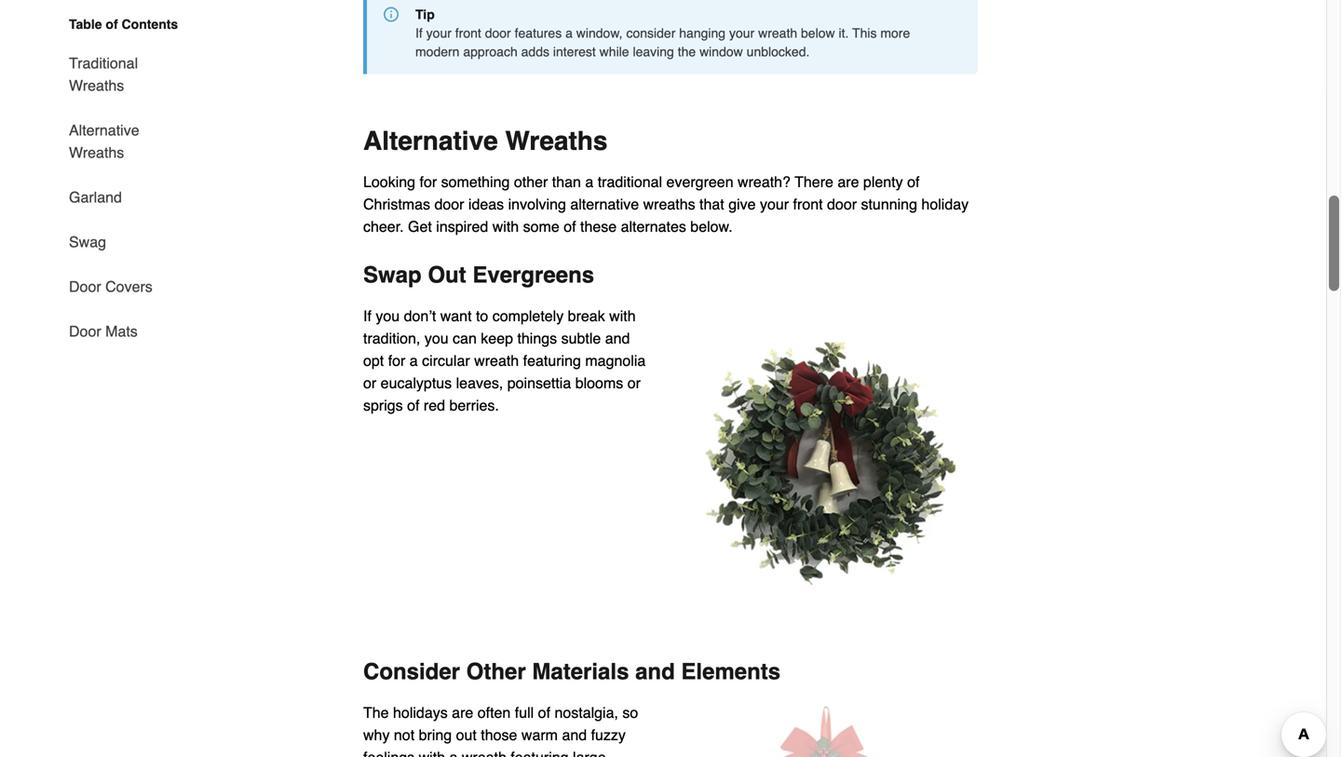 Task type: locate. For each thing, give the bounding box(es) containing it.
traditional
[[598, 173, 662, 191]]

front inside looking for something other than a traditional evergreen wreath? there are plenty of christmas door ideas involving alternative wreaths that give your front door stunning holiday cheer. get inspired with some of these alternates below.
[[793, 196, 823, 213]]

alternates
[[621, 218, 686, 235]]

alternative
[[570, 196, 639, 213]]

0 vertical spatial featuring
[[523, 352, 581, 369]]

and inside if you don't want to completely break with tradition, you can keep things subtle and opt for a circular wreath featuring magnolia or eucalyptus leaves, poinsettia blooms or sprigs of red berries.
[[605, 330, 630, 347]]

materials
[[532, 659, 629, 685]]

featuring up the poinsettia
[[523, 352, 581, 369]]

for
[[420, 173, 437, 191], [388, 352, 406, 369]]

wreath inside tip if your front door features a window, consider hanging your wreath below it. this more modern approach adds interest while leaving the window unblocked.
[[758, 26, 797, 41]]

modern
[[415, 44, 460, 59]]

wreath down the keep at the left top of the page
[[474, 352, 519, 369]]

and for materials
[[562, 727, 587, 744]]

1 horizontal spatial or
[[628, 374, 641, 392]]

wreaths up garland
[[69, 144, 124, 161]]

door covers link
[[69, 265, 153, 309]]

while
[[600, 44, 629, 59]]

alternative down "traditional wreaths"
[[69, 122, 139, 139]]

a wreath made of vintage-style multicolor christmas lights with a red bow and green holly leaf. image
[[671, 702, 978, 757]]

if inside tip if your front door features a window, consider hanging your wreath below it. this more modern approach adds interest while leaving the window unblocked.
[[415, 26, 423, 41]]

info image
[[384, 7, 399, 22]]

2 vertical spatial and
[[562, 727, 587, 744]]

a
[[565, 26, 573, 41], [585, 173, 594, 191], [410, 352, 418, 369], [449, 749, 458, 757]]

with inside the holidays are often full of nostalgia, so why not bring out those warm and fuzzy feelings with a wreath featuring large
[[419, 749, 445, 757]]

0 vertical spatial with
[[492, 218, 519, 235]]

below
[[801, 26, 835, 41]]

alternative wreaths up something
[[363, 126, 608, 156]]

feelings
[[363, 749, 415, 757]]

and up magnolia in the top left of the page
[[605, 330, 630, 347]]

for up the christmas
[[420, 173, 437, 191]]

consider
[[363, 659, 460, 685]]

1 vertical spatial front
[[793, 196, 823, 213]]

wreath up unblocked.
[[758, 26, 797, 41]]

if down tip
[[415, 26, 423, 41]]

and up 'large'
[[562, 727, 587, 744]]

door left "mats"
[[69, 323, 101, 340]]

1 horizontal spatial if
[[415, 26, 423, 41]]

full
[[515, 704, 534, 721]]

0 horizontal spatial for
[[388, 352, 406, 369]]

1 horizontal spatial you
[[425, 330, 449, 347]]

of inside if you don't want to completely break with tradition, you can keep things subtle and opt for a circular wreath featuring magnolia or eucalyptus leaves, poinsettia blooms or sprigs of red berries.
[[407, 397, 420, 414]]

1 horizontal spatial and
[[605, 330, 630, 347]]

a down the out
[[449, 749, 458, 757]]

0 horizontal spatial your
[[426, 26, 452, 41]]

1 vertical spatial wreath
[[474, 352, 519, 369]]

1 horizontal spatial front
[[793, 196, 823, 213]]

door up door mats 'link'
[[69, 278, 101, 295]]

0 vertical spatial front
[[455, 26, 481, 41]]

of left red
[[407, 397, 420, 414]]

wreath down those
[[462, 749, 507, 757]]

featuring
[[523, 352, 581, 369], [511, 749, 569, 757]]

1 horizontal spatial door
[[485, 26, 511, 41]]

traditional
[[69, 54, 138, 72]]

0 horizontal spatial front
[[455, 26, 481, 41]]

0 vertical spatial are
[[838, 173, 859, 191]]

a up eucalyptus
[[410, 352, 418, 369]]

1 vertical spatial featuring
[[511, 749, 569, 757]]

door up inspired
[[434, 196, 464, 213]]

featuring inside if you don't want to completely break with tradition, you can keep things subtle and opt for a circular wreath featuring magnolia or eucalyptus leaves, poinsettia blooms or sprigs of red berries.
[[523, 352, 581, 369]]

a inside if you don't want to completely break with tradition, you can keep things subtle and opt for a circular wreath featuring magnolia or eucalyptus leaves, poinsettia blooms or sprigs of red berries.
[[410, 352, 418, 369]]

tradition,
[[363, 330, 420, 347]]

alternative
[[69, 122, 139, 139], [363, 126, 498, 156]]

your up modern on the top left
[[426, 26, 452, 41]]

your inside looking for something other than a traditional evergreen wreath? there are plenty of christmas door ideas involving alternative wreaths that give your front door stunning holiday cheer. get inspired with some of these alternates below.
[[760, 196, 789, 213]]

a right than
[[585, 173, 594, 191]]

wreaths for alternative wreaths link
[[69, 144, 124, 161]]

alternative up looking
[[363, 126, 498, 156]]

0 horizontal spatial or
[[363, 374, 377, 392]]

break
[[568, 307, 605, 325]]

0 horizontal spatial alternative
[[69, 122, 139, 139]]

1 horizontal spatial with
[[492, 218, 519, 235]]

1 horizontal spatial for
[[420, 173, 437, 191]]

covers
[[105, 278, 153, 295]]

holiday
[[922, 196, 969, 213]]

and
[[605, 330, 630, 347], [635, 659, 675, 685], [562, 727, 587, 744]]

you up tradition,
[[376, 307, 400, 325]]

keep
[[481, 330, 513, 347]]

0 vertical spatial wreath
[[758, 26, 797, 41]]

sprigs
[[363, 397, 403, 414]]

a up "interest"
[[565, 26, 573, 41]]

wreaths inside "traditional wreaths"
[[69, 77, 124, 94]]

or down opt
[[363, 374, 377, 392]]

2 horizontal spatial and
[[635, 659, 675, 685]]

2 horizontal spatial with
[[609, 307, 636, 325]]

consider other materials and elements
[[363, 659, 781, 685]]

0 vertical spatial door
[[69, 278, 101, 295]]

plenty
[[863, 173, 903, 191]]

these
[[580, 218, 617, 235]]

and up so
[[635, 659, 675, 685]]

featuring inside the holidays are often full of nostalgia, so why not bring out those warm and fuzzy feelings with a wreath featuring large
[[511, 749, 569, 757]]

are inside looking for something other than a traditional evergreen wreath? there are plenty of christmas door ideas involving alternative wreaths that give your front door stunning holiday cheer. get inspired with some of these alternates below.
[[838, 173, 859, 191]]

looking
[[363, 173, 415, 191]]

0 vertical spatial for
[[420, 173, 437, 191]]

2 vertical spatial with
[[419, 749, 445, 757]]

0 vertical spatial if
[[415, 26, 423, 41]]

0 horizontal spatial and
[[562, 727, 587, 744]]

wreath inside the holidays are often full of nostalgia, so why not bring out those warm and fuzzy feelings with a wreath featuring large
[[462, 749, 507, 757]]

for down tradition,
[[388, 352, 406, 369]]

1 horizontal spatial alternative wreaths
[[363, 126, 608, 156]]

mats
[[105, 323, 138, 340]]

door down 'there'
[[827, 196, 857, 213]]

with down ideas
[[492, 218, 519, 235]]

out
[[456, 727, 477, 744]]

alternative wreaths inside alternative wreaths link
[[69, 122, 139, 161]]

if you don't want to completely break with tradition, you can keep things subtle and opt for a circular wreath featuring magnolia or eucalyptus leaves, poinsettia blooms or sprigs of red berries.
[[363, 307, 646, 414]]

for inside looking for something other than a traditional evergreen wreath? there are plenty of christmas door ideas involving alternative wreaths that give your front door stunning holiday cheer. get inspired with some of these alternates below.
[[420, 173, 437, 191]]

1 vertical spatial for
[[388, 352, 406, 369]]

1 vertical spatial are
[[452, 704, 473, 721]]

with right break
[[609, 307, 636, 325]]

if
[[415, 26, 423, 41], [363, 307, 372, 325]]

evergreen
[[666, 173, 734, 191]]

wreaths inside the alternative wreaths
[[69, 144, 124, 161]]

0 horizontal spatial with
[[419, 749, 445, 757]]

2 horizontal spatial your
[[760, 196, 789, 213]]

1 door from the top
[[69, 278, 101, 295]]

your up window
[[729, 26, 755, 41]]

2 door from the top
[[69, 323, 101, 340]]

0 horizontal spatial you
[[376, 307, 400, 325]]

nostalgia,
[[555, 704, 618, 721]]

or down magnolia in the top left of the page
[[628, 374, 641, 392]]

a inside looking for something other than a traditional evergreen wreath? there are plenty of christmas door ideas involving alternative wreaths that give your front door stunning holiday cheer. get inspired with some of these alternates below.
[[585, 173, 594, 191]]

0 horizontal spatial are
[[452, 704, 473, 721]]

window,
[[576, 26, 623, 41]]

a inside the holidays are often full of nostalgia, so why not bring out those warm and fuzzy feelings with a wreath featuring large
[[449, 749, 458, 757]]

this
[[852, 26, 877, 41]]

wreaths down the traditional
[[69, 77, 124, 94]]

alternative inside table of contents element
[[69, 122, 139, 139]]

wreaths
[[69, 77, 124, 94], [505, 126, 608, 156], [69, 144, 124, 161]]

poinsettia
[[507, 374, 571, 392]]

inspired
[[436, 218, 488, 235]]

if up tradition,
[[363, 307, 372, 325]]

wreaths up than
[[505, 126, 608, 156]]

table of contents element
[[54, 15, 194, 343]]

1 vertical spatial if
[[363, 307, 372, 325]]

2 vertical spatial wreath
[[462, 749, 507, 757]]

are
[[838, 173, 859, 191], [452, 704, 473, 721]]

wreath
[[758, 26, 797, 41], [474, 352, 519, 369], [462, 749, 507, 757]]

you
[[376, 307, 400, 325], [425, 330, 449, 347]]

that
[[700, 196, 724, 213]]

1 horizontal spatial are
[[838, 173, 859, 191]]

there
[[795, 173, 834, 191]]

featuring down warm
[[511, 749, 569, 757]]

to
[[476, 307, 488, 325]]

are right 'there'
[[838, 173, 859, 191]]

of
[[106, 17, 118, 32], [907, 173, 920, 191], [564, 218, 576, 235], [407, 397, 420, 414], [538, 704, 550, 721]]

featuring for materials
[[511, 749, 569, 757]]

your
[[426, 26, 452, 41], [729, 26, 755, 41], [760, 196, 789, 213]]

of right table on the top of the page
[[106, 17, 118, 32]]

wreath inside if you don't want to completely break with tradition, you can keep things subtle and opt for a circular wreath featuring magnolia or eucalyptus leaves, poinsettia blooms or sprigs of red berries.
[[474, 352, 519, 369]]

1 vertical spatial door
[[69, 323, 101, 340]]

eucalyptus
[[381, 374, 452, 392]]

featuring for evergreens
[[523, 352, 581, 369]]

door up approach
[[485, 26, 511, 41]]

window
[[700, 44, 743, 59]]

1 vertical spatial with
[[609, 307, 636, 325]]

alternative wreaths up garland
[[69, 122, 139, 161]]

your down wreath?
[[760, 196, 789, 213]]

or
[[363, 374, 377, 392], [628, 374, 641, 392]]

get
[[408, 218, 432, 235]]

1 vertical spatial and
[[635, 659, 675, 685]]

front down 'there'
[[793, 196, 823, 213]]

with down bring
[[419, 749, 445, 757]]

you up circular
[[425, 330, 449, 347]]

garland link
[[69, 175, 122, 220]]

not
[[394, 727, 415, 744]]

front up approach
[[455, 26, 481, 41]]

0 horizontal spatial alternative wreaths
[[69, 122, 139, 161]]

can
[[453, 330, 477, 347]]

and inside the holidays are often full of nostalgia, so why not bring out those warm and fuzzy feelings with a wreath featuring large
[[562, 727, 587, 744]]

ideas
[[468, 196, 504, 213]]

below.
[[690, 218, 733, 235]]

fuzzy
[[591, 727, 626, 744]]

wreath for materials
[[462, 749, 507, 757]]

0 horizontal spatial if
[[363, 307, 372, 325]]

completely
[[492, 307, 564, 325]]

door
[[69, 278, 101, 295], [69, 323, 101, 340]]

0 vertical spatial and
[[605, 330, 630, 347]]

with
[[492, 218, 519, 235], [609, 307, 636, 325], [419, 749, 445, 757]]

door inside 'link'
[[69, 323, 101, 340]]

of right full
[[538, 704, 550, 721]]

are up the out
[[452, 704, 473, 721]]



Task type: vqa. For each thing, say whether or not it's contained in the screenshot.
bottommost Door
yes



Task type: describe. For each thing, give the bounding box(es) containing it.
contents
[[122, 17, 178, 32]]

than
[[552, 173, 581, 191]]

swag
[[69, 233, 106, 251]]

for inside if you don't want to completely break with tradition, you can keep things subtle and opt for a circular wreath featuring magnolia or eucalyptus leaves, poinsettia blooms or sprigs of red berries.
[[388, 352, 406, 369]]

unblocked.
[[747, 44, 810, 59]]

hanging
[[679, 26, 726, 41]]

door for door covers
[[69, 278, 101, 295]]

a eucalyptus leaf wreath with a red velvet bow and three white bells. image
[[671, 305, 978, 612]]

the
[[678, 44, 696, 59]]

consider
[[626, 26, 676, 41]]

stunning
[[861, 196, 917, 213]]

with inside looking for something other than a traditional evergreen wreath? there are plenty of christmas door ideas involving alternative wreaths that give your front door stunning holiday cheer. get inspired with some of these alternates below.
[[492, 218, 519, 235]]

door covers
[[69, 278, 153, 295]]

are inside the holidays are often full of nostalgia, so why not bring out those warm and fuzzy feelings with a wreath featuring large
[[452, 704, 473, 721]]

other
[[466, 659, 526, 685]]

of right some
[[564, 218, 576, 235]]

large
[[573, 749, 606, 757]]

magnolia
[[585, 352, 646, 369]]

red
[[424, 397, 445, 414]]

why
[[363, 727, 390, 744]]

evergreens
[[473, 262, 594, 288]]

1 or from the left
[[363, 374, 377, 392]]

approach
[[463, 44, 518, 59]]

front inside tip if your front door features a window, consider hanging your wreath below it. this more modern approach adds interest while leaving the window unblocked.
[[455, 26, 481, 41]]

wreaths for traditional wreaths link
[[69, 77, 124, 94]]

berries.
[[449, 397, 499, 414]]

if inside if you don't want to completely break with tradition, you can keep things subtle and opt for a circular wreath featuring magnolia or eucalyptus leaves, poinsettia blooms or sprigs of red berries.
[[363, 307, 372, 325]]

give
[[729, 196, 756, 213]]

1 horizontal spatial alternative
[[363, 126, 498, 156]]

of inside table of contents element
[[106, 17, 118, 32]]

door mats
[[69, 323, 138, 340]]

elements
[[681, 659, 781, 685]]

out
[[428, 262, 466, 288]]

more
[[881, 26, 910, 41]]

cheer.
[[363, 218, 404, 235]]

wreath for evergreens
[[474, 352, 519, 369]]

traditional wreaths
[[69, 54, 138, 94]]

with inside if you don't want to completely break with tradition, you can keep things subtle and opt for a circular wreath featuring magnolia or eucalyptus leaves, poinsettia blooms or sprigs of red berries.
[[609, 307, 636, 325]]

0 horizontal spatial door
[[434, 196, 464, 213]]

adds
[[521, 44, 550, 59]]

0 vertical spatial you
[[376, 307, 400, 325]]

it.
[[839, 26, 849, 41]]

table
[[69, 17, 102, 32]]

interest
[[553, 44, 596, 59]]

want
[[440, 307, 472, 325]]

tip
[[415, 7, 435, 22]]

circular
[[422, 352, 470, 369]]

alternative wreaths link
[[69, 108, 194, 175]]

opt
[[363, 352, 384, 369]]

garland
[[69, 189, 122, 206]]

1 horizontal spatial your
[[729, 26, 755, 41]]

1 vertical spatial you
[[425, 330, 449, 347]]

swag link
[[69, 220, 106, 265]]

other
[[514, 173, 548, 191]]

often
[[478, 704, 511, 721]]

things
[[517, 330, 557, 347]]

traditional wreaths link
[[69, 41, 194, 108]]

leaves,
[[456, 374, 503, 392]]

don't
[[404, 307, 436, 325]]

tip if your front door features a window, consider hanging your wreath below it. this more modern approach adds interest while leaving the window unblocked.
[[415, 7, 910, 59]]

a inside tip if your front door features a window, consider hanging your wreath below it. this more modern approach adds interest while leaving the window unblocked.
[[565, 26, 573, 41]]

swap
[[363, 262, 422, 288]]

door mats link
[[69, 309, 138, 343]]

swap out evergreens
[[363, 262, 594, 288]]

2 horizontal spatial door
[[827, 196, 857, 213]]

blooms
[[575, 374, 623, 392]]

wreaths
[[643, 196, 695, 213]]

door inside tip if your front door features a window, consider hanging your wreath below it. this more modern approach adds interest while leaving the window unblocked.
[[485, 26, 511, 41]]

the
[[363, 704, 389, 721]]

holidays
[[393, 704, 448, 721]]

something
[[441, 173, 510, 191]]

leaving
[[633, 44, 674, 59]]

table of contents
[[69, 17, 178, 32]]

so
[[623, 704, 638, 721]]

of right plenty
[[907, 173, 920, 191]]

door for door mats
[[69, 323, 101, 340]]

and for evergreens
[[605, 330, 630, 347]]

some
[[523, 218, 560, 235]]

of inside the holidays are often full of nostalgia, so why not bring out those warm and fuzzy feelings with a wreath featuring large
[[538, 704, 550, 721]]

christmas
[[363, 196, 430, 213]]

those
[[481, 727, 517, 744]]

subtle
[[561, 330, 601, 347]]

features
[[515, 26, 562, 41]]

the holidays are often full of nostalgia, so why not bring out those warm and fuzzy feelings with a wreath featuring large
[[363, 704, 638, 757]]

2 or from the left
[[628, 374, 641, 392]]



